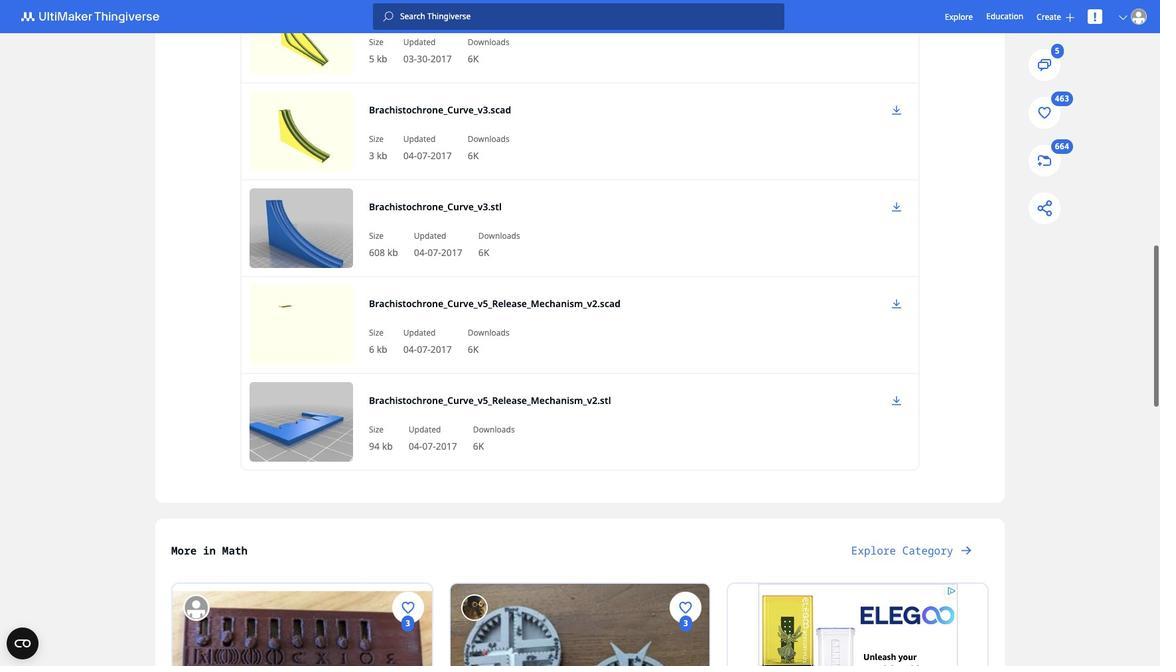 Task type: vqa. For each thing, say whether or not it's contained in the screenshot.
FOLLOW button associated with 77
no



Task type: locate. For each thing, give the bounding box(es) containing it.
brachistochrone_curve_v5.scad
[[369, 7, 512, 19]]

6k down brachistochrone_curve_v5_release_mechanism_v2.stl
[[473, 440, 485, 453]]

3 size from the top
[[369, 230, 384, 242]]

updated 04-07-2017 right size 6 kb
[[404, 327, 452, 356]]

5 down create button
[[1056, 45, 1060, 57]]

6k down brachistochrone_curve_v5_release_mechanism_v2.scad
[[468, 343, 479, 356]]

2017 for 608 kb
[[442, 246, 463, 259]]

updated 04-07-2017 down brachistochrone_curve_v3.stl
[[414, 230, 463, 259]]

brachistochrone_curve_v3.stl
[[369, 201, 502, 213]]

preview of a 3d printable part image for 5
[[250, 0, 353, 74]]

1 horizontal spatial avatar image
[[461, 595, 488, 622]]

updated
[[404, 37, 436, 48], [404, 133, 436, 145], [414, 230, 447, 242], [404, 327, 436, 339], [409, 424, 441, 436]]

4 size from the top
[[369, 327, 384, 339]]

kb inside 'size 3 kb'
[[377, 149, 388, 162]]

updated right size 6 kb
[[404, 327, 436, 339]]

608
[[369, 246, 385, 259]]

updated 04-07-2017
[[404, 133, 452, 162], [414, 230, 463, 259], [404, 327, 452, 356], [409, 424, 457, 453]]

brachistochrone_curve_v5_release_mechanism_v2.stl
[[369, 394, 611, 407]]

2017 down brachistochrone_curve_v3.scad
[[431, 149, 452, 162]]

size inside the size 5 kb
[[369, 37, 384, 48]]

downloads 6k down brachistochrone_curve_v3.scad
[[468, 133, 510, 162]]

5
[[1056, 45, 1060, 57], [369, 52, 375, 65]]

size for 3
[[369, 133, 384, 145]]

6k for brachistochrone_curve_v3.scad
[[468, 149, 479, 162]]

downloads for brachistochrone_curve_v3.stl
[[479, 230, 520, 242]]

2017
[[431, 52, 452, 65], [431, 149, 452, 162], [442, 246, 463, 259], [431, 343, 452, 356], [436, 440, 457, 453]]

kb inside the size 5 kb
[[377, 52, 388, 65]]

2017 right size 6 kb
[[431, 343, 452, 356]]

downloads
[[468, 37, 510, 48], [468, 133, 510, 145], [479, 230, 520, 242], [468, 327, 510, 339], [473, 424, 515, 436]]

downloads 6k for brachistochrone_curve_v3.stl
[[479, 230, 520, 259]]

3 for thumbnail representing roman hand abacus (pocket abacus)
[[406, 618, 411, 630]]

4 preview of a 3d printable part image from the top
[[250, 286, 353, 365]]

6k up brachistochrone_curve_v5_release_mechanism_v2.scad
[[479, 246, 490, 259]]

size inside the size 94 kb
[[369, 424, 384, 436]]

size for 94
[[369, 424, 384, 436]]

3 preview of a 3d printable part image from the top
[[250, 189, 353, 268]]

size 5 kb
[[369, 37, 388, 65]]

explore left education link
[[946, 11, 974, 22]]

explore category link
[[836, 535, 990, 567]]

category
[[903, 544, 954, 559]]

2017 down brachistochrone_curve_v3.stl
[[442, 246, 463, 259]]

0 horizontal spatial avatar image
[[183, 595, 210, 622]]

kb for 6 kb
[[377, 343, 388, 356]]

6k for brachistochrone_curve_v5_release_mechanism_v2.stl
[[473, 440, 485, 453]]

education link
[[987, 9, 1024, 24]]

04-
[[404, 149, 417, 162], [414, 246, 428, 259], [404, 343, 417, 356], [409, 440, 423, 453]]

5 preview of a 3d printable part image from the top
[[250, 383, 353, 462]]

6k
[[468, 52, 479, 65], [468, 149, 479, 162], [479, 246, 490, 259], [468, 343, 479, 356], [473, 440, 485, 453]]

2017 right 03-
[[431, 52, 452, 65]]

0 horizontal spatial explore
[[852, 544, 897, 559]]

updated 04-07-2017 right the size 94 kb
[[409, 424, 457, 453]]

07- right 'size 3 kb'
[[417, 149, 431, 162]]

kb for 3 kb
[[377, 149, 388, 162]]

kb
[[377, 52, 388, 65], [377, 149, 388, 162], [388, 246, 398, 259], [377, 343, 388, 356], [382, 440, 393, 453]]

size 608 kb
[[369, 230, 398, 259]]

3
[[369, 149, 375, 162], [406, 618, 411, 630], [684, 618, 689, 630]]

explore left category
[[852, 544, 897, 559]]

1 preview of a 3d printable part image from the top
[[250, 0, 353, 74]]

1 vertical spatial explore
[[852, 544, 897, 559]]

07-
[[417, 149, 431, 162], [428, 246, 442, 259], [417, 343, 431, 356], [423, 440, 436, 453]]

size
[[369, 37, 384, 48], [369, 133, 384, 145], [369, 230, 384, 242], [369, 327, 384, 339], [369, 424, 384, 436]]

2 size from the top
[[369, 133, 384, 145]]

0 horizontal spatial 3
[[369, 149, 375, 162]]

downloads 6k up brachistochrone_curve_v5_release_mechanism_v2.scad
[[479, 230, 520, 259]]

2 horizontal spatial 3
[[684, 618, 689, 630]]

size 3 kb
[[369, 133, 388, 162]]

updated 04-07-2017 down brachistochrone_curve_v3.scad
[[404, 133, 452, 162]]

07- right size 6 kb
[[417, 343, 431, 356]]

1 horizontal spatial 3
[[406, 618, 411, 630]]

downloads for brachistochrone_curve_v5_release_mechanism_v2.scad
[[468, 327, 510, 339]]

0 vertical spatial explore
[[946, 11, 974, 22]]

2017 down brachistochrone_curve_v5_release_mechanism_v2.stl
[[436, 440, 457, 453]]

updated inside updated 03-30-2017
[[404, 37, 436, 48]]

preview of a 3d printable part image for 94
[[250, 383, 353, 462]]

updated 04-07-2017 for 6 kb
[[404, 327, 452, 356]]

size inside size 608 kb
[[369, 230, 384, 242]]

2017 inside updated 03-30-2017
[[431, 52, 452, 65]]

04- right size 608 kb
[[414, 246, 428, 259]]

downloads 6k down brachistochrone_curve_v5_release_mechanism_v2.stl
[[473, 424, 515, 453]]

04- right the size 94 kb
[[409, 440, 423, 453]]

downloads for brachistochrone_curve_v5_release_mechanism_v2.stl
[[473, 424, 515, 436]]

07- for 94 kb
[[423, 440, 436, 453]]

education
[[987, 11, 1024, 22]]

size inside size 6 kb
[[369, 327, 384, 339]]

07- for 6 kb
[[417, 343, 431, 356]]

updated down brachistochrone_curve_v3.scad
[[404, 133, 436, 145]]

07- for 3 kb
[[417, 149, 431, 162]]

preview of a 3d printable part image for 3
[[250, 92, 353, 171]]

create button
[[1037, 11, 1075, 22]]

5 size from the top
[[369, 424, 384, 436]]

preview of a 3d printable part image for 6
[[250, 286, 353, 365]]

2017 for 6 kb
[[431, 343, 452, 356]]

6k right updated 03-30-2017
[[468, 52, 479, 65]]

30-
[[417, 52, 431, 65]]

Search Thingiverse text field
[[394, 11, 785, 22]]

07- right the size 94 kb
[[423, 440, 436, 453]]

5 left 03-
[[369, 52, 375, 65]]

2 preview of a 3d printable part image from the top
[[250, 92, 353, 171]]

size inside 'size 3 kb'
[[369, 133, 384, 145]]

6k down brachistochrone_curve_v3.scad
[[468, 149, 479, 162]]

downloads 6k
[[468, 37, 510, 65], [468, 133, 510, 162], [479, 230, 520, 259], [468, 327, 510, 356], [473, 424, 515, 453]]

04- right 'size 3 kb'
[[404, 149, 417, 162]]

kb inside size 608 kb
[[388, 246, 398, 259]]

0 horizontal spatial 5
[[369, 52, 375, 65]]

downloads 6k for brachistochrone_curve_v3.scad
[[468, 133, 510, 162]]

avatar image
[[1132, 9, 1148, 25], [183, 595, 210, 622], [461, 595, 488, 622]]

explore category
[[852, 544, 954, 559]]

kb inside size 6 kb
[[377, 343, 388, 356]]

updated right the size 94 kb
[[409, 424, 441, 436]]

updated up 30-
[[404, 37, 436, 48]]

downloads 6k for brachistochrone_curve_v5_release_mechanism_v2.scad
[[468, 327, 510, 356]]

664
[[1056, 141, 1070, 152]]

explore
[[946, 11, 974, 22], [852, 544, 897, 559]]

plusicon image
[[1067, 13, 1075, 22]]

kb for 5 kb
[[377, 52, 388, 65]]

3 inside 'size 3 kb'
[[369, 149, 375, 162]]

1 size from the top
[[369, 37, 384, 48]]

1 horizontal spatial explore
[[946, 11, 974, 22]]

04- right size 6 kb
[[404, 343, 417, 356]]

downloads 6k down brachistochrone_curve_v5_release_mechanism_v2.scad
[[468, 327, 510, 356]]

07- down brachistochrone_curve_v3.stl
[[428, 246, 442, 259]]

updated for 6 kb
[[404, 327, 436, 339]]

thumbnail representing sine calculator machine image
[[451, 584, 710, 667]]

2017 for 94 kb
[[436, 440, 457, 453]]

updated down brachistochrone_curve_v3.stl
[[414, 230, 447, 242]]

94
[[369, 440, 380, 453]]

preview of a 3d printable part image
[[250, 0, 353, 74], [250, 92, 353, 171], [250, 189, 353, 268], [250, 286, 353, 365], [250, 383, 353, 462]]

explore button
[[946, 11, 974, 22]]

6k for brachistochrone_curve_v3.stl
[[479, 246, 490, 259]]

updated for 608 kb
[[414, 230, 447, 242]]

kb inside the size 94 kb
[[382, 440, 393, 453]]



Task type: describe. For each thing, give the bounding box(es) containing it.
makerbot logo image
[[13, 9, 175, 25]]

updated 04-07-2017 for 608 kb
[[414, 230, 463, 259]]

updated 03-30-2017
[[404, 37, 452, 65]]

04- for 94 kb
[[409, 440, 423, 453]]

avatar image for "thumbnail representing sine calculator machine"
[[461, 595, 488, 622]]

03-
[[404, 52, 417, 65]]

updated 04-07-2017 for 94 kb
[[409, 424, 457, 453]]

6
[[369, 343, 375, 356]]

size 6 kb
[[369, 327, 388, 356]]

5 inside the size 5 kb
[[369, 52, 375, 65]]

2017 for 3 kb
[[431, 149, 452, 162]]

more in math
[[171, 544, 248, 559]]

1 horizontal spatial 5
[[1056, 45, 1060, 57]]

size 94 kb
[[369, 424, 393, 453]]

brachistochrone_curve_v3.scad
[[369, 104, 512, 116]]

kb for 94 kb
[[382, 440, 393, 453]]

kb for 608 kb
[[388, 246, 398, 259]]

size for 608
[[369, 230, 384, 242]]

in
[[203, 544, 216, 559]]

downloads 6k for brachistochrone_curve_v5_release_mechanism_v2.stl
[[473, 424, 515, 453]]

463
[[1056, 93, 1070, 105]]

search control image
[[383, 11, 394, 22]]

more
[[171, 544, 197, 559]]

downloads for brachistochrone_curve_v3.scad
[[468, 133, 510, 145]]

07- for 608 kb
[[428, 246, 442, 259]]

advertisement element
[[759, 584, 958, 667]]

04- for 608 kb
[[414, 246, 428, 259]]

preview of a 3d printable part image for 608
[[250, 189, 353, 268]]

size for 5
[[369, 37, 384, 48]]

2017 for 5 kb
[[431, 52, 452, 65]]

!
[[1094, 9, 1098, 25]]

downloads 6k right updated 03-30-2017
[[468, 37, 510, 65]]

thumbnail representing roman hand abacus (pocket abacus) image
[[173, 584, 432, 667]]

math
[[222, 544, 248, 559]]

avatar image for thumbnail representing roman hand abacus (pocket abacus)
[[183, 595, 210, 622]]

explore for explore button
[[946, 11, 974, 22]]

04- for 6 kb
[[404, 343, 417, 356]]

brachistochrone_curve_v5_release_mechanism_v2.scad
[[369, 298, 621, 310]]

size for 6
[[369, 327, 384, 339]]

2 horizontal spatial avatar image
[[1132, 9, 1148, 25]]

updated for 3 kb
[[404, 133, 436, 145]]

explore for explore category
[[852, 544, 897, 559]]

04- for 3 kb
[[404, 149, 417, 162]]

3 for "thumbnail representing sine calculator machine"
[[684, 618, 689, 630]]

updated for 94 kb
[[409, 424, 441, 436]]

open widget image
[[7, 628, 39, 660]]

updated 04-07-2017 for 3 kb
[[404, 133, 452, 162]]

create
[[1037, 11, 1062, 22]]

updated for 5 kb
[[404, 37, 436, 48]]

! link
[[1088, 9, 1103, 25]]

6k for brachistochrone_curve_v5_release_mechanism_v2.scad
[[468, 343, 479, 356]]



